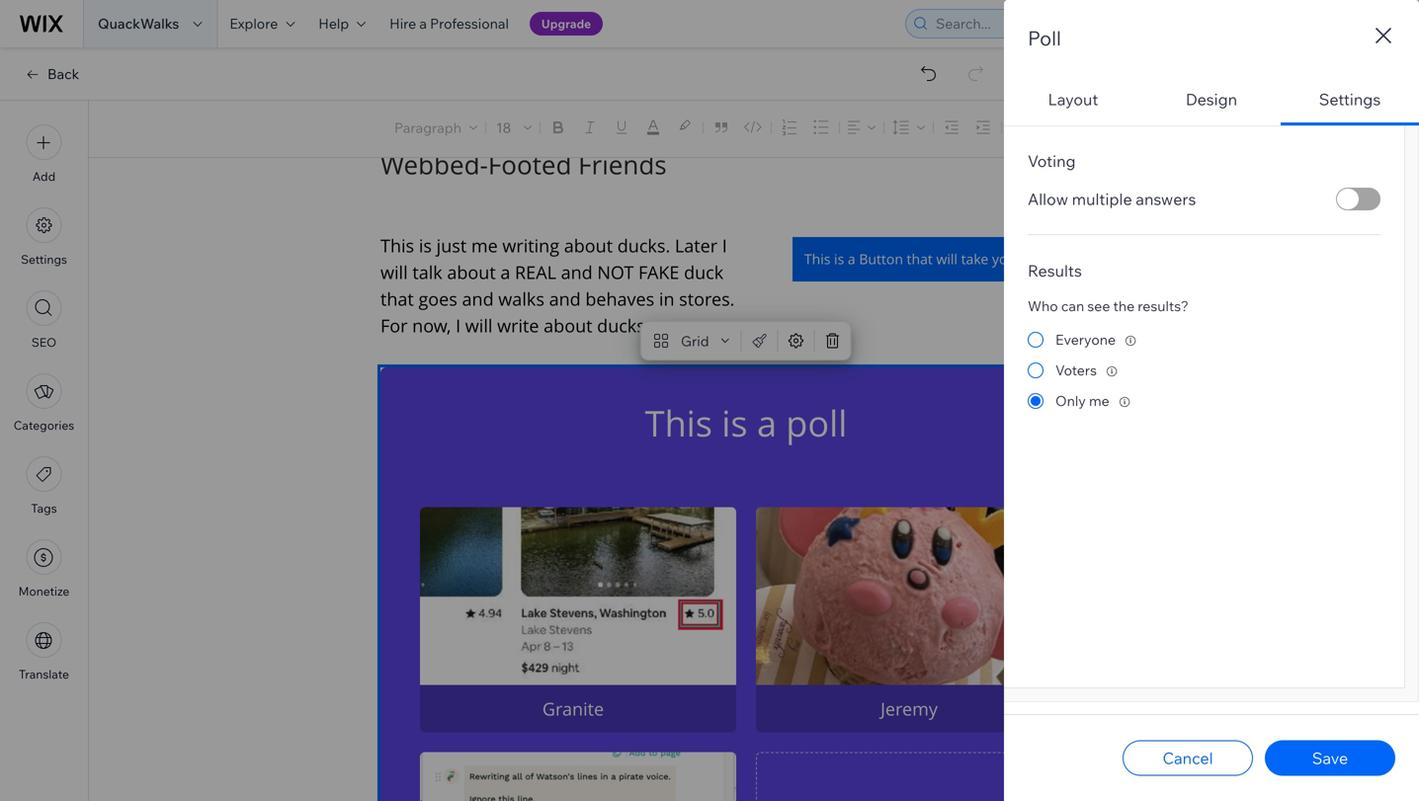 Task type: describe. For each thing, give the bounding box(es) containing it.
voters
[[1056, 362, 1097, 379]]

2 vertical spatial about
[[544, 314, 593, 338]]

in
[[659, 287, 675, 311]]

settings inside tab list
[[1320, 89, 1381, 109]]

this is just me writing about ducks. later i will talk about a real and not fake duck that goes and walks and behaves in stores. for now, i will write about ducks.
[[381, 234, 740, 338]]

can
[[1062, 298, 1085, 315]]

quackwalks
[[98, 15, 179, 32]]

1 horizontal spatial will
[[466, 314, 493, 338]]

tags
[[31, 501, 57, 516]]

back
[[47, 65, 79, 83]]

only me
[[1056, 393, 1110, 410]]

duck
[[684, 261, 724, 284]]

talk
[[413, 261, 443, 284]]

settings inside menu
[[21, 252, 67, 267]]

results
[[1028, 261, 1083, 281]]

a inside 'link'
[[420, 15, 427, 32]]

help button
[[307, 0, 378, 47]]

me inside the settings tab panel
[[1090, 393, 1110, 410]]

take
[[962, 250, 989, 268]]

0 horizontal spatial will
[[381, 261, 408, 284]]

1 horizontal spatial i
[[723, 234, 727, 258]]

for
[[381, 314, 408, 338]]

hire
[[390, 15, 416, 32]]

paragraph
[[395, 119, 462, 136]]

notes button
[[1301, 116, 1381, 142]]

add
[[32, 169, 55, 184]]

option group inside the settings tab panel
[[1028, 325, 1381, 417]]

0 vertical spatial settings button
[[1281, 76, 1420, 126]]

multiple
[[1072, 189, 1133, 209]]

writing
[[503, 234, 560, 258]]

just
[[437, 234, 467, 258]]

a inside the this is just me writing about ducks. later i will talk about a real and not fake duck that goes and walks and behaves in stores. for now, i will write about ducks.
[[501, 261, 511, 284]]

fake
[[639, 261, 680, 284]]

save button
[[1266, 741, 1396, 777]]

tags button
[[26, 457, 62, 516]]

settings tab panel
[[1005, 126, 1420, 703]]

stores.
[[679, 287, 735, 311]]

add button
[[26, 125, 62, 184]]

is for just
[[419, 234, 432, 258]]

translate button
[[19, 623, 69, 682]]

0 vertical spatial about
[[564, 234, 613, 258]]

answers
[[1136, 189, 1197, 209]]

allow multiple answers
[[1028, 189, 1197, 209]]

categories button
[[14, 374, 74, 433]]

notes
[[1337, 120, 1375, 137]]

0 horizontal spatial i
[[456, 314, 461, 338]]

tab list containing layout
[[1005, 76, 1420, 703]]

cancel
[[1163, 749, 1214, 769]]

a inside button
[[848, 250, 856, 268]]

now,
[[412, 314, 451, 338]]

and down real
[[549, 287, 581, 311]]

who
[[1028, 298, 1059, 315]]

Search... field
[[930, 10, 1148, 38]]

hire a professional link
[[378, 0, 521, 47]]

who can see the results?
[[1028, 298, 1189, 315]]

design
[[1186, 89, 1238, 109]]

upgrade button
[[530, 12, 603, 36]]

grid button
[[646, 327, 737, 355]]

menu containing add
[[0, 113, 88, 694]]

button
[[860, 250, 904, 268]]

will inside this is a button that will take you somewhere button
[[937, 250, 958, 268]]

0 vertical spatial ducks.
[[618, 234, 671, 258]]

upgrade
[[542, 16, 591, 31]]

everyone
[[1056, 331, 1116, 349]]



Task type: vqa. For each thing, say whether or not it's contained in the screenshot.
the 'REAL'
yes



Task type: locate. For each thing, give the bounding box(es) containing it.
monetize
[[18, 584, 70, 599]]

poll
[[1028, 26, 1062, 50]]

allow multiple answers button
[[1028, 189, 1197, 209]]

tab list
[[1005, 76, 1420, 703]]

later
[[675, 234, 718, 258]]

this
[[381, 234, 414, 258], [805, 250, 831, 268]]

seo button
[[26, 291, 62, 350]]

layout
[[1049, 89, 1099, 109]]

categories
[[14, 418, 74, 433]]

0 horizontal spatial a
[[420, 15, 427, 32]]

only
[[1056, 393, 1086, 410]]

write
[[497, 314, 539, 338]]

Add a Catchy Title text field
[[381, 114, 1099, 182]]

1 vertical spatial ducks.
[[597, 314, 650, 338]]

the
[[1114, 298, 1135, 315]]

1 horizontal spatial me
[[1090, 393, 1110, 410]]

will left take
[[937, 250, 958, 268]]

ducks. down behaves
[[597, 314, 650, 338]]

this inside the this is just me writing about ducks. later i will talk about a real and not fake duck that goes and walks and behaves in stores. for now, i will write about ducks.
[[381, 234, 414, 258]]

that up for
[[381, 287, 414, 311]]

i
[[723, 234, 727, 258], [456, 314, 461, 338]]

that inside this is a button that will take you somewhere button
[[907, 250, 933, 268]]

this is a button that will take you somewhere button
[[793, 237, 1107, 282]]

will
[[937, 250, 958, 268], [381, 261, 408, 284], [466, 314, 493, 338]]

1 vertical spatial me
[[1090, 393, 1110, 410]]

1 vertical spatial settings
[[21, 252, 67, 267]]

option group containing everyone
[[1028, 325, 1381, 417]]

explore
[[230, 15, 278, 32]]

0 horizontal spatial that
[[381, 287, 414, 311]]

behaves
[[586, 287, 655, 311]]

1 horizontal spatial settings
[[1320, 89, 1381, 109]]

save
[[1313, 749, 1349, 769]]

is left 'button'
[[835, 250, 845, 268]]

grid
[[681, 332, 709, 350]]

2 horizontal spatial a
[[848, 250, 856, 268]]

is inside this is a button that will take you somewhere button
[[835, 250, 845, 268]]

and
[[561, 261, 593, 284], [462, 287, 494, 311], [549, 287, 581, 311]]

translate
[[19, 667, 69, 682]]

about down just
[[447, 261, 496, 284]]

i right later
[[723, 234, 727, 258]]

2 horizontal spatial will
[[937, 250, 958, 268]]

walks
[[499, 287, 545, 311]]

ducks. up fake
[[618, 234, 671, 258]]

1 vertical spatial settings button
[[21, 208, 67, 267]]

0 vertical spatial me
[[471, 234, 498, 258]]

0 horizontal spatial settings
[[21, 252, 67, 267]]

1 horizontal spatial this
[[805, 250, 831, 268]]

1 horizontal spatial that
[[907, 250, 933, 268]]

1 horizontal spatial is
[[835, 250, 845, 268]]

cancel button
[[1123, 741, 1254, 777]]

0 horizontal spatial settings button
[[21, 208, 67, 267]]

a left 'button'
[[848, 250, 856, 268]]

option group
[[1028, 325, 1381, 417]]

this for this is a button that will take you somewhere
[[805, 250, 831, 268]]

voting
[[1028, 151, 1076, 171]]

settings button
[[1281, 76, 1420, 126], [21, 208, 67, 267]]

is
[[419, 234, 432, 258], [835, 250, 845, 268]]

hire a professional
[[390, 15, 509, 32]]

monetize button
[[18, 540, 70, 599]]

will left write
[[466, 314, 493, 338]]

somewhere
[[1020, 250, 1096, 268]]

settings up seo button
[[21, 252, 67, 267]]

0 vertical spatial i
[[723, 234, 727, 258]]

0 horizontal spatial is
[[419, 234, 432, 258]]

this inside button
[[805, 250, 831, 268]]

allow
[[1028, 189, 1069, 209]]

a left real
[[501, 261, 511, 284]]

i right now,
[[456, 314, 461, 338]]

seo
[[32, 335, 56, 350]]

and left the not
[[561, 261, 593, 284]]

is left just
[[419, 234, 432, 258]]

about right write
[[544, 314, 593, 338]]

that
[[907, 250, 933, 268], [381, 287, 414, 311]]

settings up notes at the right of page
[[1320, 89, 1381, 109]]

ducks.
[[618, 234, 671, 258], [597, 314, 650, 338]]

0 horizontal spatial this
[[381, 234, 414, 258]]

me inside the this is just me writing about ducks. later i will talk about a real and not fake duck that goes and walks and behaves in stores. for now, i will write about ducks.
[[471, 234, 498, 258]]

design button
[[1143, 76, 1281, 126]]

professional
[[430, 15, 509, 32]]

this up talk on the left
[[381, 234, 414, 258]]

about
[[564, 234, 613, 258], [447, 261, 496, 284], [544, 314, 593, 338]]

is inside the this is just me writing about ducks. later i will talk about a real and not fake duck that goes and walks and behaves in stores. for now, i will write about ducks.
[[419, 234, 432, 258]]

about up the not
[[564, 234, 613, 258]]

is for a
[[835, 250, 845, 268]]

me right only
[[1090, 393, 1110, 410]]

back button
[[24, 65, 79, 83]]

see
[[1088, 298, 1111, 315]]

1 horizontal spatial settings button
[[1281, 76, 1420, 126]]

this for this is just me writing about ducks. later i will talk about a real and not fake duck that goes and walks and behaves in stores. for now, i will write about ducks.
[[381, 234, 414, 258]]

1 vertical spatial about
[[447, 261, 496, 284]]

1 horizontal spatial a
[[501, 261, 511, 284]]

that right 'button'
[[907, 250, 933, 268]]

that inside the this is just me writing about ducks. later i will talk about a real and not fake duck that goes and walks and behaves in stores. for now, i will write about ducks.
[[381, 287, 414, 311]]

this is a button that will take you somewhere
[[805, 250, 1096, 268]]

menu
[[0, 113, 88, 694]]

layout button
[[1005, 76, 1143, 126]]

1 vertical spatial i
[[456, 314, 461, 338]]

you
[[993, 250, 1016, 268]]

this left 'button'
[[805, 250, 831, 268]]

0 vertical spatial that
[[907, 250, 933, 268]]

results?
[[1138, 298, 1189, 315]]

0 vertical spatial settings
[[1320, 89, 1381, 109]]

help
[[319, 15, 349, 32]]

paragraph button
[[391, 114, 481, 141]]

1 vertical spatial that
[[381, 287, 414, 311]]

real
[[515, 261, 557, 284]]

0 horizontal spatial me
[[471, 234, 498, 258]]

a right hire
[[420, 15, 427, 32]]

and right goes on the left
[[462, 287, 494, 311]]

me right just
[[471, 234, 498, 258]]

will left talk on the left
[[381, 261, 408, 284]]

a
[[420, 15, 427, 32], [848, 250, 856, 268], [501, 261, 511, 284]]

me
[[471, 234, 498, 258], [1090, 393, 1110, 410]]

not
[[598, 261, 634, 284]]

goes
[[419, 287, 458, 311]]

settings
[[1320, 89, 1381, 109], [21, 252, 67, 267]]



